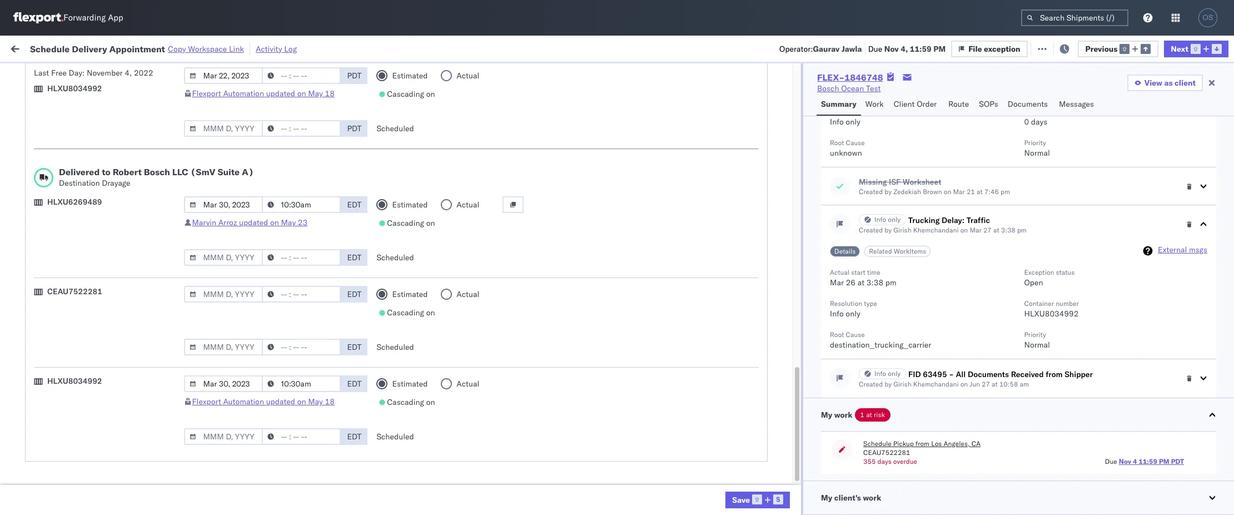 Task type: describe. For each thing, give the bounding box(es) containing it.
pm up a)
[[240, 134, 253, 144]]

23, for schedule pickup from rotterdam, netherlands
[[283, 403, 295, 413]]

clearance for third upload customs clearance documents 'link' from the top
[[86, 451, 122, 461]]

11:59 pm pst, dec 13, 2022 for schedule pickup from los angeles, ca
[[217, 256, 323, 266]]

fid 63495 - all documents received from shipper
[[909, 369, 1093, 379]]

3 lhuu7894563, from the top
[[837, 305, 894, 315]]

11:59 pm pst, dec 13, 2022 for schedule delivery appointment
[[217, 281, 323, 291]]

flexport automation updated on may 18 for pdt
[[192, 88, 335, 98]]

schedule pickup from rotterdam, netherlands link
[[26, 402, 190, 413]]

flexport automation updated on may 18 for edt
[[192, 397, 335, 407]]

hlxu8034992 inside container number hlxu8034992
[[1025, 309, 1079, 319]]

only down summary button in the top of the page
[[846, 117, 861, 127]]

2023 right the 30,
[[297, 476, 316, 486]]

info down summary button in the top of the page
[[830, 117, 844, 127]]

customs for 3rd upload customs clearance documents 'link' from the bottom of the page
[[53, 109, 84, 119]]

received
[[1012, 369, 1044, 379]]

6:00
[[217, 330, 234, 340]]

schedule for 4th schedule delivery appointment button from the bottom of the page
[[26, 182, 58, 192]]

1 priority normal from the top
[[1025, 139, 1051, 158]]

by inside the missing isf worksheet created by zedekiah brown on mar 21 at 7:46 pm
[[885, 187, 892, 196]]

jan for first schedule pickup from los angeles, ca "link" from the bottom of the page
[[273, 427, 286, 437]]

fcl for 4th schedule pickup from los angeles, ca "link" from the bottom of the page
[[439, 207, 453, 217]]

status
[[61, 69, 81, 77]]

30,
[[283, 476, 295, 486]]

flex-1662119
[[746, 427, 803, 437]]

missing isf worksheet created by zedekiah brown on mar 21 at 7:46 pm
[[859, 177, 1011, 196]]

to
[[102, 166, 111, 177]]

hlxu8034992 down ymluw236679313
[[955, 133, 1009, 144]]

2 priority from the top
[[1025, 330, 1047, 339]]

workitems
[[894, 247, 927, 255]]

Search Work text field
[[860, 40, 982, 56]]

pm up 5:30 pm pst, jan 30, 2023
[[236, 452, 248, 462]]

11:59 pm pdt, nov 4, 2022 for 6th schedule pickup from los angeles, ca "link" from the bottom of the page
[[217, 134, 319, 144]]

at right '1'
[[867, 410, 873, 419]]

1 upload customs clearance documents from the top
[[26, 109, 164, 119]]

2 2130384 from the top
[[770, 501, 803, 511]]

free
[[51, 68, 67, 78]]

4 -- : -- -- text field from the top
[[262, 428, 341, 445]]

760
[[205, 43, 220, 53]]

5 ceau7522281, hlxu6269489, hlxu8034992 from the top
[[837, 231, 1009, 241]]

3 gvcu5265864 from the top
[[837, 452, 892, 462]]

2 flex-2130384 from the top
[[746, 501, 803, 511]]

4 schedule delivery appointment button from the top
[[26, 475, 137, 488]]

day:
[[69, 68, 85, 78]]

2 vertical spatial pdt
[[1172, 457, 1185, 466]]

4, up client
[[901, 44, 908, 54]]

4 -- : -- -- text field from the top
[[262, 375, 341, 392]]

resolution
[[830, 299, 863, 308]]

1 cascading on from the top
[[387, 89, 435, 99]]

agent for jaehyung choi - test destination agent
[[1215, 427, 1235, 437]]

4 schedule pickup from los angeles, ca link from the top
[[26, 255, 163, 266]]

6 edt from the top
[[347, 432, 362, 442]]

2022 for confirm delivery link
[[300, 330, 319, 340]]

3 mmm d, yyyy text field from the top
[[184, 249, 263, 266]]

delivered to robert bosch llc (smv suite a) destination drayage
[[59, 166, 254, 188]]

1 test123456 from the top
[[925, 158, 972, 168]]

only left fid
[[888, 369, 901, 378]]

3 schedule pickup from los angeles, ca link from the top
[[26, 206, 163, 217]]

cascading for ceau7522281
[[387, 308, 424, 318]]

route button
[[944, 94, 975, 116]]

import work button
[[90, 36, 145, 61]]

10 resize handle column header from the left
[[1166, 86, 1179, 515]]

activity log
[[256, 44, 297, 54]]

1 estimated from the top
[[392, 71, 428, 81]]

nov for 4th schedule pickup from los angeles, ca "link" from the bottom of the page
[[274, 207, 288, 217]]

3:38 inside actual start time mar 26 at 3:38 pm
[[867, 278, 884, 288]]

cascading for hlxu8034992
[[387, 397, 424, 407]]

jaehyung choi - test destination agent
[[1096, 427, 1235, 437]]

open
[[1025, 278, 1044, 288]]

all
[[956, 369, 966, 379]]

schedule for schedule pickup from los angeles, ca button below confirm delivery button
[[26, 353, 58, 363]]

days for 0
[[1032, 117, 1048, 127]]

1 -- : -- -- text field from the top
[[262, 249, 341, 266]]

mbl/mawb numbers
[[925, 90, 993, 98]]

0 vertical spatial gaurav
[[814, 44, 840, 54]]

schedule for schedule pickup from los angeles, ca button on top of drayage
[[26, 158, 58, 168]]

external msgs
[[1159, 245, 1208, 255]]

2 upload customs clearance documents button from the top
[[26, 231, 164, 243]]

suite
[[218, 166, 240, 177]]

3 ceau7522281, from the top
[[837, 182, 894, 192]]

updated for hlxu8034992
[[266, 397, 295, 407]]

appointment for fourth schedule delivery appointment button from the top of the page
[[91, 476, 137, 486]]

2 mmm d, yyyy text field from the top
[[184, 120, 263, 137]]

appointment for third schedule delivery appointment button from the bottom of the page
[[91, 280, 137, 290]]

(0)
[[181, 43, 196, 53]]

view
[[1145, 78, 1163, 88]]

0 vertical spatial may
[[308, 88, 323, 98]]

3 schedule delivery appointment button from the top
[[26, 377, 137, 390]]

3 ceau7522281, hlxu6269489, hlxu8034992 from the top
[[837, 182, 1009, 192]]

2 vertical spatial dec
[[269, 330, 284, 340]]

mar inside the missing isf worksheet created by zedekiah brown on mar 21 at 7:46 pm
[[954, 187, 966, 196]]

pst, down 8:30 pm pst, jan 28, 2023
[[250, 476, 267, 486]]

hlxu8034992 down day:
[[47, 83, 102, 93]]

delivery for third schedule delivery appointment button from the bottom of the page
[[61, 280, 89, 290]]

1 vertical spatial work
[[835, 410, 853, 420]]

time
[[868, 268, 881, 276]]

flex-1846748 link
[[818, 72, 884, 83]]

schedule for 'schedule pickup from rotterdam, netherlands' button
[[26, 402, 58, 412]]

from for fourth schedule pickup from los angeles, ca "link" from the top of the page
[[87, 256, 103, 266]]

fcl for schedule delivery appointment link related to 3rd schedule delivery appointment button from the top of the page
[[439, 379, 453, 389]]

1 schedule pickup from los angeles, ca link from the top
[[26, 133, 163, 144]]

status : ready for work, blocked, in progress
[[61, 69, 202, 77]]

10 ocean fcl from the top
[[414, 452, 453, 462]]

scheduled for hlxu8034992
[[377, 432, 414, 442]]

ceau7522281, for second schedule pickup from los angeles, ca "link" from the top of the page
[[837, 158, 894, 168]]

ca for schedule pickup from los angeles, ca button underneath drayage
[[152, 207, 163, 217]]

1 zimu3048342 from the top
[[925, 476, 978, 486]]

0 vertical spatial info only
[[830, 117, 861, 127]]

0 horizontal spatial ceau7522281
[[47, 286, 102, 296]]

0 vertical spatial jawla
[[842, 44, 863, 54]]

pst, for schedule pickup from los angeles, ca button over confirm pickup from los angeles, ca link
[[254, 256, 271, 266]]

11 ocean fcl from the top
[[414, 476, 453, 486]]

1 scheduled from the top
[[377, 123, 414, 133]]

my client's work
[[822, 493, 882, 503]]

pm right 5:30
[[236, 476, 248, 486]]

consignee for bookings test consignee
[[643, 354, 680, 364]]

6 schedule pickup from los angeles, ca link from the top
[[26, 426, 163, 437]]

confirm pickup from los angeles, ca link
[[26, 304, 158, 315]]

last
[[34, 68, 49, 78]]

nov up the container numbers button
[[885, 44, 899, 54]]

msgs
[[1190, 245, 1208, 255]]

marvin arroz updated on may 23 button
[[192, 217, 308, 227]]

2 upload customs clearance documents link from the top
[[26, 231, 164, 242]]

205
[[256, 43, 271, 53]]

schedule pickup from los angeles, ca button down confirm delivery button
[[26, 353, 163, 365]]

actual start time mar 26 at 3:38 pm
[[830, 268, 897, 288]]

2 nyku9743990 from the top
[[837, 501, 892, 511]]

mode
[[414, 90, 431, 98]]

1662119
[[770, 427, 803, 437]]

0 horizontal spatial my work
[[11, 40, 61, 56]]

8:30 pm pst, jan 23, 2023 for schedule delivery appointment
[[217, 379, 316, 389]]

os button
[[1196, 5, 1221, 31]]

risk for 760 at risk
[[230, 43, 243, 53]]

exception status open
[[1025, 268, 1075, 288]]

10:58
[[1000, 380, 1019, 388]]

destination inside delivered to robert bosch llc (smv suite a) destination drayage
[[59, 178, 100, 188]]

schedule delivery appointment for 3rd schedule delivery appointment button from the top of the page
[[26, 378, 137, 388]]

bosch inside delivered to robert bosch llc (smv suite a) destination drayage
[[144, 166, 170, 177]]

1 schedule delivery appointment button from the top
[[26, 182, 137, 194]]

by for fid 63495 - all documents received from shipper
[[885, 380, 892, 388]]

3 -- : -- -- text field from the top
[[262, 339, 341, 355]]

pdt, left "aug"
[[255, 109, 273, 119]]

ca for confirm pickup from los angeles, ca button
[[147, 305, 158, 315]]

mmm d, yyyy text field for third -- : -- -- text box from the bottom
[[184, 286, 263, 303]]

fid
[[909, 369, 921, 379]]

3 upload from the top
[[26, 451, 51, 461]]

1 edt from the top
[[347, 200, 362, 210]]

schedule pickup from los angeles, ca button up the to
[[26, 133, 163, 145]]

3 edt from the top
[[347, 289, 362, 299]]

pm inside actual start time mar 26 at 3:38 pm
[[886, 278, 897, 288]]

2 schedule delivery appointment button from the top
[[26, 280, 137, 292]]

number
[[1056, 299, 1079, 308]]

schedule for fourth schedule delivery appointment button from the top of the page
[[26, 476, 58, 486]]

origin
[[1173, 379, 1194, 389]]

1 vertical spatial my
[[822, 410, 833, 420]]

pm down 11:59 pm pst, jan 12, 2023
[[236, 379, 248, 389]]

1 priority from the top
[[1025, 139, 1047, 147]]

11:59 for third schedule delivery appointment button from the bottom of the page
[[217, 281, 238, 291]]

overdue
[[894, 457, 918, 466]]

13, for schedule pickup from los angeles, ca
[[290, 256, 302, 266]]

pm down marvin arroz updated on may 23
[[240, 256, 253, 266]]

ca for schedule pickup from los angeles, ca button on top of drayage
[[152, 158, 163, 168]]

client
[[1175, 78, 1196, 88]]

4 mmm d, yyyy text field from the top
[[184, 339, 263, 355]]

pst, for 3rd schedule delivery appointment button from the top of the page
[[250, 379, 267, 389]]

rotterdam,
[[105, 402, 144, 412]]

only left trucking
[[888, 215, 901, 224]]

cause for unknown
[[846, 139, 865, 147]]

schedule pickup from rotterdam, netherlands
[[26, 402, 190, 412]]

route
[[949, 99, 970, 109]]

3 2130387 from the top
[[770, 452, 803, 462]]

3 1889466 from the top
[[770, 305, 803, 315]]

forwarding app link
[[13, 12, 123, 23]]

3 lhuu7894563, uetu5238478 from the top
[[837, 305, 950, 315]]

may for hlxu6269489
[[281, 217, 296, 227]]

3 uetu5238478 from the top
[[896, 305, 950, 315]]

confirm for confirm delivery
[[26, 329, 54, 339]]

documents for 3rd upload customs clearance documents 'link' from the bottom of the page
[[124, 109, 164, 119]]

1 mmm d, yyyy text field from the top
[[184, 67, 263, 84]]

details
[[835, 247, 856, 255]]

11:59 right 4
[[1139, 457, 1158, 466]]

forwarding app
[[63, 13, 123, 23]]

cascading on for hlxu8034992
[[387, 397, 435, 407]]

resolution type info only
[[830, 299, 878, 319]]

schedule pickup from los angeles, ca button down 'schedule pickup from rotterdam, netherlands' button
[[26, 426, 163, 439]]

1 vertical spatial work
[[866, 99, 884, 109]]

pm down the jaehyung choi - test destination agent
[[1160, 457, 1170, 466]]

3 flex-2130387 from the top
[[746, 452, 803, 462]]

3 upload customs clearance documents link from the top
[[26, 451, 164, 462]]

only inside resolution type info only
[[846, 309, 861, 319]]

start
[[852, 268, 866, 276]]

documents for third upload customs clearance documents 'link' from the top
[[124, 451, 164, 461]]

11:59 up mbl/mawb
[[910, 44, 932, 54]]

pm right suite
[[240, 158, 253, 168]]

ca for schedule pickup from los angeles, ca button below confirm delivery button
[[152, 353, 163, 363]]

schedule for schedule pickup from los angeles, ca button underneath drayage
[[26, 207, 58, 217]]

november
[[87, 68, 123, 78]]

track
[[284, 43, 302, 53]]

schedule delivery appointment link for third schedule delivery appointment button from the bottom of the page
[[26, 280, 137, 291]]

schedule pickup from los angeles, ca ceau7522281
[[864, 439, 981, 457]]

mbl/mawb numbers button
[[920, 87, 1079, 98]]

lhuu7894563, uetu5238478 for confirm delivery
[[837, 329, 950, 339]]

1 horizontal spatial file exception
[[1044, 43, 1096, 53]]

1 resize handle column header from the left
[[197, 86, 210, 515]]

order
[[917, 99, 937, 109]]

pickup inside schedule pickup from los angeles, ca ceau7522281
[[894, 439, 914, 448]]

root for destination_trucking_carrier
[[830, 330, 845, 339]]

pm down 6:00 am pst, dec 24, 2022 on the left bottom of the page
[[240, 354, 253, 364]]

1 nyku9743990 from the top
[[837, 476, 892, 486]]

los for schedule pickup from los angeles, ca button on top of drayage
[[105, 158, 117, 168]]

2023 right 28,
[[297, 452, 316, 462]]

delivery for 4th schedule delivery appointment button from the bottom of the page
[[61, 182, 89, 192]]

3 test123456 from the top
[[925, 207, 972, 217]]

1 vertical spatial mar
[[970, 226, 982, 234]]

1 horizontal spatial destination
[[1173, 427, 1213, 437]]

pm up marvin arroz updated on may 23 button
[[240, 207, 253, 217]]

10 fcl from the top
[[439, 452, 453, 462]]

uetu5238478 for schedule delivery appointment
[[896, 280, 950, 290]]

mmm d, yyyy text field for 2nd -- : -- -- text field from the bottom of the page
[[184, 196, 263, 213]]

workitem
[[12, 90, 41, 98]]

23, for schedule delivery appointment
[[283, 379, 295, 389]]

4, right for
[[125, 68, 132, 78]]

7 resize handle column header from the left
[[818, 86, 831, 515]]

at left link on the top of page
[[222, 43, 228, 53]]

0 days
[[1025, 117, 1048, 127]]

delay:
[[942, 215, 965, 225]]

cascading on for ceau7522281
[[387, 308, 435, 318]]

pm up 6:00 am pst, dec 24, 2022 on the left bottom of the page
[[240, 281, 253, 291]]

1 upload customs clearance documents button from the top
[[26, 108, 164, 120]]

5 hlxu6269489, from the top
[[896, 231, 953, 241]]

28,
[[283, 452, 295, 462]]

numbers for mbl/mawb numbers
[[966, 90, 993, 98]]

from left shipper
[[1046, 369, 1063, 379]]

from for schedule pickup from rotterdam, netherlands link
[[87, 402, 103, 412]]

2 normal from the top
[[1025, 340, 1051, 350]]

ocean fcl for fourth schedule pickup from los angeles, ca "link" from the top of the page
[[414, 256, 453, 266]]

0 horizontal spatial file
[[969, 44, 983, 54]]

2 edt from the top
[[347, 253, 362, 263]]

flex-2130387 for schedule pickup from rotterdam, netherlands
[[746, 403, 803, 413]]

schedule pickup from los angeles, ca button up confirm pickup from los angeles, ca link
[[26, 255, 163, 267]]

due nov 4 11:59 pm pdt
[[1106, 457, 1185, 466]]

3 -- : -- -- text field from the top
[[262, 196, 341, 213]]

pdt for 2nd mmm d, yyyy text box from the top of the page
[[347, 123, 362, 133]]

hlxu8034992 up the "schedule pickup from rotterdam, netherlands"
[[47, 376, 102, 386]]

info up related at the right of the page
[[875, 215, 887, 224]]

import
[[94, 43, 120, 53]]

1 -- : -- -- text field from the top
[[262, 67, 341, 84]]

5 fcl from the top
[[439, 305, 453, 315]]

2 schedule pickup from los angeles, ca link from the top
[[26, 157, 163, 168]]

schedule inside schedule pickup from los angeles, ca ceau7522281
[[864, 439, 892, 448]]

3 resize handle column header from the left
[[395, 86, 409, 515]]

jan left 28,
[[269, 452, 281, 462]]

am for pdt,
[[240, 109, 253, 119]]

appointment for 3rd schedule delivery appointment button from the top of the page
[[91, 378, 137, 388]]

4 test123456 from the top
[[925, 232, 972, 242]]

7:46
[[985, 187, 999, 196]]

lhuu7894563, for schedule delivery appointment
[[837, 280, 894, 290]]

at inside the missing isf worksheet created by zedekiah brown on mar 21 at 7:46 pm
[[977, 187, 983, 196]]

pm up 8:30 pm pst, jan 28, 2023
[[240, 427, 253, 437]]

at down 7:46
[[994, 226, 1000, 234]]

hlxu8034992 up "traffic"
[[955, 182, 1009, 192]]

ready
[[85, 69, 105, 77]]

5 ocean fcl from the top
[[414, 305, 453, 315]]

5 edt from the top
[[347, 379, 362, 389]]

info down msdu7304509
[[875, 369, 887, 378]]

documents inside 'documents' button
[[1008, 99, 1049, 109]]

client
[[894, 99, 915, 109]]

previous button
[[1078, 40, 1159, 57]]

summary button
[[817, 94, 861, 116]]

hlxu6269489, for 6th schedule pickup from los angeles, ca "link" from the bottom of the page
[[896, 133, 953, 144]]

consignee for flexport demo consignee
[[557, 354, 594, 364]]

ocean fcl for 4th schedule pickup from los angeles, ca "link" from the bottom of the page
[[414, 207, 453, 217]]

hlxu8034992 down 7:46
[[955, 207, 1009, 217]]

pdt for 4th mmm d, yyyy text box from the bottom of the page
[[347, 71, 362, 81]]

1 normal from the top
[[1025, 148, 1051, 158]]

1 horizontal spatial exception
[[1060, 43, 1096, 53]]

1 cascading from the top
[[387, 89, 424, 99]]

0 vertical spatial updated
[[266, 88, 295, 98]]

ymluw236679313
[[925, 109, 997, 119]]

1 horizontal spatial file
[[1044, 43, 1058, 53]]

schedule pickup from los angeles, ca for first schedule pickup from los angeles, ca "link" from the bottom of the page
[[26, 427, 163, 437]]

pm up 11:59 pm pst, jan 24, 2023
[[236, 403, 248, 413]]

sops
[[980, 99, 999, 109]]

0 horizontal spatial exception
[[985, 44, 1021, 54]]

hlxu6269489, for 4th schedule pickup from los angeles, ca "link" from the bottom of the page
[[896, 207, 953, 217]]

save
[[733, 495, 750, 505]]

batch action button
[[1155, 40, 1228, 56]]

2 zimu3048342 from the top
[[925, 501, 978, 511]]

1 vertical spatial my work
[[822, 410, 853, 420]]

11 resize handle column header from the left
[[1206, 86, 1220, 515]]

related workitems button
[[865, 246, 931, 257]]

destination_trucking_carrier
[[830, 340, 932, 350]]

3 hlxu6269489, from the top
[[896, 182, 953, 192]]

snoozed
[[233, 69, 258, 77]]

1 upload customs clearance documents link from the top
[[26, 108, 164, 119]]

2 test123456 from the top
[[925, 183, 972, 193]]

0 vertical spatial work
[[32, 40, 61, 56]]

2 priority normal from the top
[[1025, 330, 1051, 350]]

nov left 4
[[1120, 457, 1132, 466]]

pm up mbl/mawb
[[934, 44, 946, 54]]

3 flex-1889466 from the top
[[746, 305, 803, 315]]

schedule pickup from los angeles, ca button down --
[[864, 439, 981, 448]]

jan left the 30,
[[269, 476, 281, 486]]

at down fid 63495 - all documents received from shipper
[[992, 380, 998, 388]]

client order
[[894, 99, 937, 109]]

5 resize handle column header from the left
[[573, 86, 586, 515]]

robert
[[113, 166, 142, 177]]

24, for 2023
[[288, 427, 300, 437]]

traffic
[[967, 215, 991, 225]]

view as client
[[1145, 78, 1196, 88]]

info inside resolution type info only
[[830, 309, 844, 319]]

bookings test consignee
[[592, 354, 680, 364]]

19,
[[291, 109, 303, 119]]

0 horizontal spatial file exception
[[969, 44, 1021, 54]]

0 vertical spatial my
[[11, 40, 29, 56]]

fcl for fourth schedule pickup from los angeles, ca "link" from the top of the page
[[439, 256, 453, 266]]

schedule delivery appointment link for 4th schedule delivery appointment button from the bottom of the page
[[26, 182, 137, 193]]

5 ceau7522281, from the top
[[837, 231, 894, 241]]

from for second schedule pickup from los angeles, ca "link" from the top of the page
[[87, 158, 103, 168]]



Task type: vqa. For each thing, say whether or not it's contained in the screenshot.
Ocean FCL BUTTON
no



Task type: locate. For each thing, give the bounding box(es) containing it.
container for container number hlxu8034992
[[1025, 299, 1055, 308]]

2 gvcu5265864 from the top
[[837, 403, 892, 413]]

1 vertical spatial pm
[[1018, 226, 1027, 234]]

lhuu7894563, uetu5238478 for schedule pickup from los angeles, ca
[[837, 256, 950, 266]]

2 vertical spatial pm
[[886, 278, 897, 288]]

pickup inside schedule pickup from rotterdam, netherlands link
[[61, 402, 85, 412]]

-- : -- -- text field up "deadline" button
[[262, 67, 341, 84]]

1 vertical spatial confirm
[[26, 329, 54, 339]]

from inside schedule pickup from los angeles, ca ceau7522281
[[916, 439, 930, 448]]

1889466 for schedule pickup from los angeles, ca
[[770, 256, 803, 266]]

flexport. image
[[13, 12, 63, 23]]

los inside schedule pickup from los angeles, ca ceau7522281
[[932, 439, 942, 448]]

import work
[[94, 43, 141, 53]]

pdt, for schedule pickup from los angeles, ca button on top of drayage
[[254, 158, 272, 168]]

1 horizontal spatial numbers
[[966, 90, 993, 98]]

created down missing
[[859, 187, 883, 196]]

11 fcl from the top
[[439, 476, 453, 486]]

created inside the missing isf worksheet created by zedekiah brown on mar 21 at 7:46 pm
[[859, 187, 883, 196]]

schedule delivery appointment for third schedule delivery appointment button from the bottom of the page
[[26, 280, 137, 290]]

schedule pickup from los angeles, ca for second schedule pickup from los angeles, ca "link" from the top of the page
[[26, 158, 163, 168]]

jaehyung up due nov 4 11:59 pm pdt at bottom right
[[1096, 427, 1129, 437]]

1 horizontal spatial my work
[[822, 410, 853, 420]]

lhuu7894563, down 26
[[837, 305, 894, 315]]

log
[[284, 44, 297, 54]]

2 khemchandani from the top
[[914, 380, 959, 388]]

flex-1889466 for confirm delivery
[[746, 330, 803, 340]]

11:59 up arroz
[[217, 207, 238, 217]]

1 automation from the top
[[223, 88, 264, 98]]

numbers for container numbers
[[868, 90, 896, 98]]

numbers inside button
[[868, 90, 896, 98]]

only down resolution
[[846, 309, 861, 319]]

info only for trucking
[[875, 215, 901, 224]]

at inside actual start time mar 26 at 3:38 pm
[[858, 278, 865, 288]]

girish up related workitems
[[894, 226, 912, 234]]

mmm d, yyyy text field down 6:00
[[184, 375, 263, 392]]

8:30 pm pst, jan 23, 2023 up 11:59 pm pst, jan 24, 2023
[[217, 403, 316, 413]]

4, up marvin arroz updated on may 23 button
[[290, 207, 298, 217]]

0 vertical spatial 8:30
[[217, 379, 234, 389]]

2 cascading on from the top
[[387, 218, 435, 228]]

0 vertical spatial upload
[[26, 109, 51, 119]]

created by girish khemchandani on jun 27 at 10:58 am
[[859, 380, 1030, 388]]

gaurav up flex-1846748 link
[[814, 44, 840, 54]]

1 schedule pickup from los angeles, ca from the top
[[26, 133, 163, 143]]

pm down related workitems button
[[886, 278, 897, 288]]

1 vertical spatial gaurav
[[1096, 109, 1121, 119]]

documents for 2nd upload customs clearance documents 'link' from the bottom of the page
[[124, 231, 164, 241]]

2 root from the top
[[830, 330, 845, 339]]

2 horizontal spatial work
[[863, 493, 882, 503]]

2 vertical spatial info only
[[875, 369, 901, 378]]

63495
[[923, 369, 948, 379]]

0 vertical spatial 13,
[[290, 256, 302, 266]]

flex-1660288
[[746, 109, 803, 119]]

copy workspace link button
[[168, 44, 244, 54]]

related
[[870, 247, 893, 255]]

ceau7522281 inside schedule pickup from los angeles, ca ceau7522281
[[864, 448, 911, 457]]

am
[[240, 109, 253, 119], [236, 330, 248, 340]]

documents
[[1008, 99, 1049, 109], [124, 109, 164, 119], [124, 231, 164, 241], [968, 369, 1010, 379], [124, 451, 164, 461]]

info down resolution
[[830, 309, 844, 319]]

ca for schedule pickup from los angeles, ca button over the to
[[152, 133, 163, 143]]

9 resize handle column header from the left
[[1077, 86, 1090, 515]]

upload customs clearance documents button
[[26, 108, 164, 120], [26, 231, 164, 243]]

1 horizontal spatial gaurav
[[1096, 109, 1121, 119]]

2 vertical spatial by
[[885, 380, 892, 388]]

1 horizontal spatial work
[[866, 99, 884, 109]]

khemchandani
[[914, 226, 959, 234], [914, 380, 959, 388]]

maeu9736123
[[925, 354, 982, 364]]

unknown
[[830, 148, 863, 158]]

bosch inside bosch ocean test link
[[818, 83, 840, 93]]

2 flexport automation updated on may 18 button from the top
[[192, 397, 335, 407]]

2 vertical spatial my
[[822, 493, 833, 503]]

4 flex-1889466 from the top
[[746, 330, 803, 340]]

4 resize handle column header from the left
[[484, 86, 497, 515]]

1 vertical spatial flex-2130384
[[746, 501, 803, 511]]

21
[[967, 187, 976, 196]]

on inside the missing isf worksheet created by zedekiah brown on mar 21 at 7:46 pm
[[944, 187, 952, 196]]

test123456 up trucking delay: traffic
[[925, 183, 972, 193]]

0 vertical spatial maeu9408431
[[925, 379, 982, 389]]

mmm d, yyyy text field up 5:30
[[184, 428, 263, 445]]

flex-2130387 up flex-1662119
[[746, 403, 803, 413]]

schedule pickup from los angeles, ca link up the to
[[26, 133, 163, 144]]

11:59 left a)
[[217, 158, 238, 168]]

jun
[[970, 380, 981, 388]]

2 flex-2130387 from the top
[[746, 403, 803, 413]]

-- : -- -- text field
[[262, 249, 341, 266], [262, 286, 341, 303], [262, 339, 341, 355], [262, 375, 341, 392]]

2 8:30 pm pst, jan 23, 2023 from the top
[[217, 403, 316, 413]]

23
[[298, 217, 308, 227]]

1 ceau7522281, hlxu6269489, hlxu8034992 from the top
[[837, 133, 1009, 144]]

2 estimated from the top
[[392, 200, 428, 210]]

schedule for schedule pickup from los angeles, ca button over confirm pickup from los angeles, ca link
[[26, 256, 58, 266]]

messages button
[[1055, 94, 1101, 116]]

0 horizontal spatial risk
[[230, 43, 243, 53]]

los for schedule pickup from los angeles, ca button below confirm delivery button
[[105, 353, 117, 363]]

0 vertical spatial flex-2130384
[[746, 476, 803, 486]]

1 vertical spatial flexport automation updated on may 18 button
[[192, 397, 335, 407]]

2 -- : -- -- text field from the top
[[262, 120, 341, 137]]

dec
[[273, 256, 288, 266], [273, 281, 288, 291], [269, 330, 284, 340]]

3 8:30 from the top
[[217, 452, 234, 462]]

1 vertical spatial dec
[[273, 281, 288, 291]]

zedekiah
[[894, 187, 922, 196]]

3 scheduled from the top
[[377, 342, 414, 352]]

flex-1893174
[[746, 354, 803, 364]]

-- : -- -- text field
[[262, 67, 341, 84], [262, 120, 341, 137], [262, 196, 341, 213], [262, 428, 341, 445]]

ocean fcl for schedule delivery appointment link related to 3rd schedule delivery appointment button from the top of the page
[[414, 379, 453, 389]]

12:00 am pdt, aug 19, 2022
[[217, 109, 325, 119]]

4 schedule pickup from los angeles, ca from the top
[[26, 256, 163, 266]]

mar down "traffic"
[[970, 226, 982, 234]]

2130384
[[770, 476, 803, 486], [770, 501, 803, 511]]

0 vertical spatial flexport
[[192, 88, 221, 98]]

pst, for 'schedule pickup from rotterdam, netherlands' button
[[250, 403, 267, 413]]

2 jaehyung from the top
[[1096, 427, 1129, 437]]

llc
[[172, 166, 188, 177]]

flex-1846748 button
[[728, 131, 806, 147], [728, 131, 806, 147], [728, 155, 806, 171], [728, 155, 806, 171], [728, 180, 806, 196], [728, 180, 806, 196], [728, 204, 806, 220], [728, 204, 806, 220], [728, 229, 806, 244], [728, 229, 806, 244]]

4, right a)
[[290, 158, 298, 168]]

root cause unknown
[[830, 139, 865, 158]]

0 vertical spatial days
[[1032, 117, 1048, 127]]

MMM D, YYYY text field
[[184, 67, 263, 84], [184, 120, 263, 137], [184, 249, 263, 266], [184, 339, 263, 355]]

flex-2130387
[[746, 379, 803, 389], [746, 403, 803, 413], [746, 452, 803, 462]]

schedule delivery appointment link for fourth schedule delivery appointment button from the top of the page
[[26, 475, 137, 486]]

delivery for confirm delivery button
[[56, 329, 85, 339]]

3 cascading on from the top
[[387, 308, 435, 318]]

hlxu8034992 up 7:46
[[955, 158, 1009, 168]]

scheduled for hlxu6269489
[[377, 253, 414, 263]]

mode button
[[409, 87, 486, 98]]

los for schedule pickup from los angeles, ca button below 'schedule pickup from rotterdam, netherlands' button
[[105, 427, 117, 437]]

automation for pdt
[[223, 88, 264, 98]]

11:59 pm pst, dec 13, 2022 up 6:00 am pst, dec 24, 2022 on the left bottom of the page
[[217, 281, 323, 291]]

1 flex-2130384 from the top
[[746, 476, 803, 486]]

my inside button
[[822, 493, 833, 503]]

2 girish from the top
[[894, 380, 912, 388]]

3 schedule delivery appointment link from the top
[[26, 377, 137, 389]]

1 vertical spatial automation
[[223, 397, 264, 407]]

lagerfeld
[[615, 452, 648, 462], [703, 452, 736, 462], [615, 476, 648, 486], [703, 476, 736, 486], [703, 501, 736, 511]]

2 : from the left
[[258, 69, 261, 77]]

2 11:59 pm pdt, nov 4, 2022 from the top
[[217, 158, 319, 168]]

root inside "root cause destination_trucking_carrier"
[[830, 330, 845, 339]]

1 horizontal spatial due
[[1106, 457, 1118, 466]]

integration
[[503, 452, 541, 462], [592, 452, 630, 462], [503, 476, 541, 486], [592, 476, 630, 486], [592, 501, 630, 511]]

work right client's
[[863, 493, 882, 503]]

schedule pickup from los angeles, ca link down drayage
[[26, 206, 163, 217]]

container inside container number hlxu8034992
[[1025, 299, 1055, 308]]

0 vertical spatial girish
[[894, 226, 912, 234]]

0 vertical spatial pdt
[[347, 71, 362, 81]]

schedule for 3rd schedule delivery appointment button from the top of the page
[[26, 378, 58, 388]]

1889466
[[770, 256, 803, 266], [770, 281, 803, 291], [770, 305, 803, 315], [770, 330, 803, 340]]

flexport automation updated on may 18 button
[[192, 88, 335, 98], [192, 397, 335, 407]]

ocean
[[842, 83, 865, 93], [414, 134, 437, 144], [414, 207, 437, 217], [527, 207, 550, 217], [414, 256, 437, 266], [414, 281, 437, 291], [527, 281, 550, 291], [616, 281, 638, 291], [414, 305, 437, 315], [414, 354, 437, 364], [414, 379, 437, 389], [414, 403, 437, 413], [414, 427, 437, 437], [414, 452, 437, 462], [414, 476, 437, 486]]

pickup down confirm delivery button
[[61, 353, 85, 363]]

root inside root cause unknown
[[830, 139, 845, 147]]

1 mmm d, yyyy text field from the top
[[184, 196, 263, 213]]

2 vertical spatial clearance
[[86, 451, 122, 461]]

container inside button
[[837, 90, 867, 98]]

in
[[166, 69, 173, 77]]

lhuu7894563, uetu5238478 down related workitems
[[837, 256, 950, 266]]

from for 6th schedule pickup from los angeles, ca "link" from the bottom of the page
[[87, 133, 103, 143]]

3 fcl from the top
[[439, 256, 453, 266]]

estimated for hlxu6269489
[[392, 200, 428, 210]]

8 resize handle column header from the left
[[907, 86, 920, 515]]

gaurav up 'omkar'
[[1096, 109, 1121, 119]]

work down the container numbers button
[[866, 99, 884, 109]]

0 vertical spatial am
[[240, 109, 253, 119]]

flex-2130387 down flex-1893174
[[746, 379, 803, 389]]

3 cascading from the top
[[387, 308, 424, 318]]

760 at risk
[[205, 43, 243, 53]]

jan up 28,
[[273, 427, 286, 437]]

11:59 pm pdt, nov 4, 2022 for second schedule pickup from los angeles, ca "link" from the top of the page
[[217, 158, 319, 168]]

schedule pickup from los angeles, ca down confirm delivery button
[[26, 353, 163, 363]]

am
[[1020, 380, 1030, 388]]

los
[[105, 133, 117, 143], [105, 158, 117, 168], [105, 207, 117, 217], [105, 256, 117, 266], [100, 305, 113, 315], [105, 353, 117, 363], [105, 427, 117, 437], [932, 439, 942, 448]]

consignee
[[557, 354, 594, 364], [643, 354, 680, 364]]

confirm pickup from los angeles, ca
[[26, 305, 158, 315]]

: for status
[[81, 69, 83, 77]]

0 vertical spatial abcdefg78456546
[[925, 256, 1000, 266]]

confirm delivery button
[[26, 328, 85, 341]]

ceau7522281,
[[837, 133, 894, 144], [837, 158, 894, 168], [837, 182, 894, 192], [837, 207, 894, 217], [837, 231, 894, 241]]

delivery for 3rd schedule delivery appointment button from the top of the page
[[61, 378, 89, 388]]

0 vertical spatial customs
[[53, 109, 84, 119]]

5 schedule pickup from los angeles, ca link from the top
[[26, 353, 163, 364]]

link
[[229, 44, 244, 54]]

2 vertical spatial created
[[859, 380, 883, 388]]

my work up last
[[11, 40, 61, 56]]

2 horizontal spatial mar
[[970, 226, 982, 234]]

2 schedule delivery appointment link from the top
[[26, 280, 137, 291]]

upload customs clearance documents link down workitem button
[[26, 108, 164, 119]]

schedule pickup from los angeles, ca button down drayage
[[26, 206, 163, 218]]

1 vertical spatial maeu9408431
[[925, 452, 982, 462]]

1 vertical spatial 23,
[[283, 403, 295, 413]]

hlxu8034992 down "traffic"
[[955, 231, 1009, 241]]

choi left origin at the bottom right
[[1131, 379, 1147, 389]]

0 horizontal spatial mar
[[830, 278, 844, 288]]

from up the to
[[87, 133, 103, 143]]

dec down marvin arroz updated on may 23 button
[[273, 256, 288, 266]]

actual
[[457, 71, 480, 81], [457, 200, 480, 210], [830, 268, 850, 276], [457, 289, 480, 299], [457, 379, 480, 389]]

11:59 for schedule pickup from los angeles, ca button on top of drayage
[[217, 158, 238, 168]]

1 choi from the top
[[1131, 379, 1147, 389]]

2 vertical spatial upload customs clearance documents link
[[26, 451, 164, 462]]

1 vertical spatial customs
[[53, 231, 84, 241]]

1 vertical spatial normal
[[1025, 340, 1051, 350]]

26
[[846, 278, 856, 288]]

1 horizontal spatial 3:38
[[1002, 226, 1016, 234]]

2 ocean fcl from the top
[[414, 207, 453, 217]]

ca for schedule pickup from los angeles, ca button below 'schedule pickup from rotterdam, netherlands' button
[[152, 427, 163, 437]]

flex-1889466 button
[[728, 253, 806, 269], [728, 253, 806, 269], [728, 278, 806, 293], [728, 278, 806, 293], [728, 302, 806, 318], [728, 302, 806, 318], [728, 327, 806, 342], [728, 327, 806, 342]]

0 vertical spatial 2130384
[[770, 476, 803, 486]]

flexport automation updated on may 18 up 11:59 pm pst, jan 24, 2023
[[192, 397, 335, 407]]

next button
[[1165, 40, 1229, 57]]

upload customs clearance documents link down 'hlxu6269489'
[[26, 231, 164, 242]]

at
[[222, 43, 228, 53], [977, 187, 983, 196], [994, 226, 1000, 234], [858, 278, 865, 288], [992, 380, 998, 388], [867, 410, 873, 419]]

11:59 for schedule pickup from los angeles, ca button below 'schedule pickup from rotterdam, netherlands' button
[[217, 427, 238, 437]]

maeu9408431 down 'maeu9736123'
[[925, 379, 982, 389]]

1 vertical spatial 18
[[325, 397, 335, 407]]

schedule pickup from rotterdam, netherlands button
[[26, 402, 190, 414]]

24, up 28,
[[288, 427, 300, 437]]

0 vertical spatial work
[[122, 43, 141, 53]]

4 uetu5238478 from the top
[[896, 329, 950, 339]]

2022 for second schedule pickup from los angeles, ca "link" from the top of the page
[[300, 158, 319, 168]]

risk for 1 at risk
[[874, 410, 886, 419]]

1 vertical spatial 13,
[[290, 281, 302, 291]]

2 resize handle column header from the left
[[348, 86, 361, 515]]

2 vertical spatial 2130387
[[770, 452, 803, 462]]

consignee right demo
[[557, 354, 594, 364]]

0 vertical spatial priority
[[1025, 139, 1047, 147]]

0
[[1025, 117, 1030, 127]]

dec up 6:00 am pst, dec 24, 2022 on the left bottom of the page
[[273, 281, 288, 291]]

6:00 am pst, dec 24, 2022
[[217, 330, 319, 340]]

created for trucking delay: traffic
[[859, 226, 883, 234]]

1 18 from the top
[[325, 88, 335, 98]]

dec for appointment
[[273, 281, 288, 291]]

1 customs from the top
[[53, 109, 84, 119]]

2 1889466 from the top
[[770, 281, 803, 291]]

lhuu7894563, uetu5238478 up "root cause destination_trucking_carrier"
[[837, 305, 950, 315]]

pickup down delivered
[[61, 207, 85, 217]]

-
[[950, 369, 954, 379], [1149, 379, 1154, 389], [925, 427, 930, 437], [930, 427, 935, 437], [1149, 427, 1154, 437], [591, 452, 596, 462], [680, 452, 685, 462], [591, 476, 596, 486], [680, 476, 685, 486], [680, 501, 685, 511]]

due for due nov 4 11:59 pm pdt
[[1106, 457, 1118, 466]]

type
[[864, 299, 878, 308]]

angeles, inside button
[[115, 305, 145, 315]]

schedule pickup from los angeles, ca button up drayage
[[26, 157, 163, 169]]

1 vertical spatial khemchandani
[[914, 380, 959, 388]]

1 vertical spatial upload customs clearance documents
[[26, 231, 164, 241]]

workitem button
[[7, 87, 199, 98]]

pickup up confirm delivery link
[[56, 305, 80, 315]]

fcl for 5th schedule pickup from los angeles, ca "link" from the top
[[439, 354, 453, 364]]

from left rotterdam,
[[87, 402, 103, 412]]

ca
[[152, 133, 163, 143], [152, 158, 163, 168], [152, 207, 163, 217], [152, 256, 163, 266], [147, 305, 158, 315], [152, 353, 163, 363], [152, 427, 163, 437], [972, 439, 981, 448]]

24, for 2022
[[286, 330, 298, 340]]

1 vertical spatial clearance
[[86, 231, 122, 241]]

days right "0"
[[1032, 117, 1048, 127]]

by down 'isf'
[[885, 187, 892, 196]]

2 vertical spatial gvcu5265864
[[837, 452, 892, 462]]

1 horizontal spatial jawla
[[1123, 109, 1142, 119]]

resize handle column header
[[197, 86, 210, 515], [348, 86, 361, 515], [395, 86, 409, 515], [484, 86, 497, 515], [573, 86, 586, 515], [709, 86, 722, 515], [818, 86, 831, 515], [907, 86, 920, 515], [1077, 86, 1090, 515], [1166, 86, 1179, 515], [1206, 86, 1220, 515]]

client's
[[835, 493, 862, 503]]

0 vertical spatial my work
[[11, 40, 61, 56]]

mmm d, yyyy text field for fourth -- : -- -- text field
[[184, 428, 263, 445]]

0 vertical spatial container
[[837, 90, 867, 98]]

test123456
[[925, 158, 972, 168], [925, 183, 972, 193], [925, 207, 972, 217], [925, 232, 972, 242]]

days
[[1032, 117, 1048, 127], [878, 457, 892, 466]]

1 8:30 pm pst, jan 23, 2023 from the top
[[217, 379, 316, 389]]

3 upload customs clearance documents from the top
[[26, 451, 164, 461]]

0 horizontal spatial jawla
[[842, 44, 863, 54]]

: for snoozed
[[258, 69, 261, 77]]

8 ocean fcl from the top
[[414, 403, 453, 413]]

pst, up 5:30 pm pst, jan 30, 2023
[[250, 452, 267, 462]]

work
[[122, 43, 141, 53], [866, 99, 884, 109]]

pdt, for schedule pickup from los angeles, ca button underneath drayage
[[254, 207, 272, 217]]

os
[[1203, 13, 1214, 22]]

created down msdu7304509
[[859, 380, 883, 388]]

1 abcdefg78456546 from the top
[[925, 256, 1000, 266]]

consignee right 'bookings'
[[643, 354, 680, 364]]

0 vertical spatial pm
[[1001, 187, 1011, 196]]

0 horizontal spatial work
[[32, 40, 61, 56]]

2 lhuu7894563, uetu5238478 from the top
[[837, 280, 950, 290]]

due for due nov 4, 11:59 pm
[[869, 44, 883, 54]]

4, for schedule pickup from los angeles, ca button underneath drayage
[[290, 207, 298, 217]]

root cause destination_trucking_carrier
[[830, 330, 932, 350]]

1 vertical spatial risk
[[874, 410, 886, 419]]

6 resize handle column header from the left
[[709, 86, 722, 515]]

next
[[1172, 44, 1189, 54]]

0 vertical spatial root
[[830, 139, 845, 147]]

am for pst,
[[236, 330, 248, 340]]

girish for trucking
[[894, 226, 912, 234]]

pickup inside confirm pickup from los angeles, ca link
[[56, 305, 80, 315]]

4 cascading from the top
[[387, 397, 424, 407]]

cause inside "root cause destination_trucking_carrier"
[[846, 330, 865, 339]]

angeles, inside schedule pickup from los angeles, ca ceau7522281
[[944, 439, 970, 448]]

isf
[[889, 177, 901, 187]]

1 flex-2130387 from the top
[[746, 379, 803, 389]]

maeu9408431 for 8:30 pm pst, jan 28, 2023
[[925, 452, 982, 462]]

flex-1889466 for schedule pickup from los angeles, ca
[[746, 256, 803, 266]]

lhuu7894563, up the start on the right bottom
[[837, 256, 894, 266]]

18
[[325, 88, 335, 98], [325, 397, 335, 407]]

2 18 from the top
[[325, 397, 335, 407]]

cause inside root cause unknown
[[846, 139, 865, 147]]

last free day: november 4, 2022
[[34, 68, 153, 78]]

1 11:59 pm pdt, nov 4, 2022 from the top
[[217, 134, 319, 144]]

1 vertical spatial flex-2130387
[[746, 403, 803, 413]]

1 vertical spatial 11:59 pm pdt, nov 4, 2022
[[217, 158, 319, 168]]

0 horizontal spatial gaurav
[[814, 44, 840, 54]]

MMM D, YYYY text field
[[184, 196, 263, 213], [184, 286, 263, 303], [184, 375, 263, 392], [184, 428, 263, 445]]

ceau7522281, hlxu6269489, hlxu8034992 for second schedule pickup from los angeles, ca "link" from the top of the page
[[837, 158, 1009, 168]]

1 vertical spatial cause
[[846, 330, 865, 339]]

actual for ceau7522281
[[457, 289, 480, 299]]

1 vertical spatial info only
[[875, 215, 901, 224]]

ceau7522281, hlxu6269489, hlxu8034992 for 4th schedule pickup from los angeles, ca "link" from the bottom of the page
[[837, 207, 1009, 217]]

my up filtered
[[11, 40, 29, 56]]

ceau7522281, for 4th schedule pickup from los angeles, ca "link" from the bottom of the page
[[837, 207, 894, 217]]

pickup for schedule pickup from los angeles, ca button over confirm pickup from los angeles, ca link
[[61, 256, 85, 266]]

pdt, for schedule pickup from los angeles, ca button over the to
[[254, 134, 272, 144]]

2130387 down 1662119
[[770, 452, 803, 462]]

1 vertical spatial ceau7522281
[[864, 448, 911, 457]]

test123456 up created by girish khemchandani on mar 27 at 3:38 pm
[[925, 207, 972, 217]]

0 vertical spatial flex-2130387
[[746, 379, 803, 389]]

forwarding
[[63, 13, 106, 23]]

mar left 26
[[830, 278, 844, 288]]

ceau7522281, hlxu6269489, hlxu8034992 for 6th schedule pickup from los angeles, ca "link" from the bottom of the page
[[837, 133, 1009, 144]]

0 vertical spatial dec
[[273, 256, 288, 266]]

4 scheduled from the top
[[377, 432, 414, 442]]

0 vertical spatial destination
[[59, 178, 100, 188]]

hlxu6269489, for second schedule pickup from los angeles, ca "link" from the top of the page
[[896, 158, 953, 168]]

1 vertical spatial may
[[281, 217, 296, 227]]

file exception down search shipments (/) text field
[[1044, 43, 1096, 53]]

related workitems
[[870, 247, 927, 255]]

0 vertical spatial flexport automation updated on may 18 button
[[192, 88, 335, 98]]

pickup
[[61, 133, 85, 143], [61, 158, 85, 168], [61, 207, 85, 217], [61, 256, 85, 266], [56, 305, 80, 315], [61, 353, 85, 363], [61, 402, 85, 412], [61, 427, 85, 437], [894, 439, 914, 448]]

2 clearance from the top
[[86, 231, 122, 241]]

6 ocean fcl from the top
[[414, 354, 453, 364]]

0 vertical spatial 3:38
[[1002, 226, 1016, 234]]

1 13, from the top
[[290, 256, 302, 266]]

1 by from the top
[[885, 187, 892, 196]]

1 horizontal spatial pm
[[1001, 187, 1011, 196]]

numbers inside 'button'
[[966, 90, 993, 98]]

4, down 19,
[[290, 134, 298, 144]]

scheduled for ceau7522281
[[377, 342, 414, 352]]

: left no
[[258, 69, 261, 77]]

no
[[263, 69, 272, 77]]

2 vertical spatial flexport
[[192, 397, 221, 407]]

choi for origin
[[1131, 379, 1147, 389]]

am right 6:00
[[236, 330, 248, 340]]

at right 21
[[977, 187, 983, 196]]

2 abcdefg78456546 from the top
[[925, 330, 1000, 340]]

2 upload customs clearance documents from the top
[[26, 231, 164, 241]]

0 vertical spatial gvcu5265864
[[837, 378, 892, 388]]

by up related at the right of the page
[[885, 226, 892, 234]]

1 vertical spatial 8:30 pm pst, jan 23, 2023
[[217, 403, 316, 413]]

actual for hlxu6269489
[[457, 200, 480, 210]]

jaehyung
[[1096, 379, 1129, 389], [1096, 427, 1129, 437]]

pm inside the missing isf worksheet created by zedekiah brown on mar 21 at 7:46 pm
[[1001, 187, 1011, 196]]

caiu7969337
[[837, 109, 889, 119]]

fcl for 6th schedule pickup from los angeles, ca "link" from the bottom of the page
[[439, 134, 453, 144]]

2023 down 12,
[[297, 379, 316, 389]]

activity
[[256, 44, 282, 54]]

root up unknown
[[830, 139, 845, 147]]

flex-1893174 button
[[728, 351, 806, 367], [728, 351, 806, 367]]

2023 for first schedule pickup from los angeles, ca "link" from the bottom of the page
[[302, 427, 321, 437]]

on
[[273, 43, 282, 53], [297, 88, 306, 98], [426, 89, 435, 99], [944, 187, 952, 196], [270, 217, 279, 227], [426, 218, 435, 228], [961, 226, 969, 234], [426, 308, 435, 318], [961, 380, 969, 388], [297, 397, 306, 407], [426, 397, 435, 407]]

actual inside actual start time mar 26 at 3:38 pm
[[830, 268, 850, 276]]

mar inside actual start time mar 26 at 3:38 pm
[[830, 278, 844, 288]]

customs for third upload customs clearance documents 'link' from the top
[[53, 451, 84, 461]]

nov 4 11:59 pm pdt button
[[1120, 457, 1185, 466]]

Search Shipments (/) text field
[[1022, 9, 1129, 26]]

container numbers
[[837, 90, 896, 98]]

work inside button
[[863, 493, 882, 503]]

-- : -- -- text field down 19,
[[262, 120, 341, 137]]

11:59 down arroz
[[217, 256, 238, 266]]

jawla up flex-1846748 link
[[842, 44, 863, 54]]

priority normal down 0 days
[[1025, 139, 1051, 158]]

msdu7304509
[[837, 354, 893, 364]]

1 vertical spatial upload customs clearance documents button
[[26, 231, 164, 243]]

clearance for 2nd upload customs clearance documents 'link' from the bottom of the page
[[86, 231, 122, 241]]

2 -- : -- -- text field from the top
[[262, 286, 341, 303]]

1 2130384 from the top
[[770, 476, 803, 486]]

info only up related at the right of the page
[[875, 215, 901, 224]]

automation up 11:59 pm pst, jan 24, 2023
[[223, 397, 264, 407]]

0 horizontal spatial pm
[[886, 278, 897, 288]]

schedule pickup from los angeles, ca link up drayage
[[26, 157, 163, 168]]

9 fcl from the top
[[439, 427, 453, 437]]

205 on track
[[256, 43, 302, 53]]

priority down 0 days
[[1025, 139, 1047, 147]]

pst, down 11:59 pm pst, jan 12, 2023
[[250, 379, 267, 389]]

upload customs clearance documents
[[26, 109, 164, 119], [26, 231, 164, 241], [26, 451, 164, 461]]

1 vertical spatial 2130384
[[770, 501, 803, 511]]

2130387 for schedule delivery appointment
[[770, 379, 803, 389]]

2023 up 11:59 pm pst, jan 24, 2023
[[297, 403, 316, 413]]

jan up 11:59 pm pst, jan 24, 2023
[[269, 403, 281, 413]]

batch action
[[1172, 43, 1220, 53]]

flexport automation updated on may 18 button for edt
[[192, 397, 335, 407]]

pickup up confirm pickup from los angeles, ca link
[[61, 256, 85, 266]]

3 ocean fcl from the top
[[414, 256, 453, 266]]

8:30 up 11:59 pm pst, jan 24, 2023
[[217, 403, 234, 413]]

jan for schedule pickup from rotterdam, netherlands link
[[269, 403, 281, 413]]

agent for jaehyung choi - test origin agent
[[1196, 379, 1217, 389]]

automation
[[223, 88, 264, 98], [223, 397, 264, 407]]

schedule for third schedule delivery appointment button from the bottom of the page
[[26, 280, 58, 290]]

11:59 for schedule pickup from los angeles, ca button below confirm delivery button
[[217, 354, 238, 364]]

0 vertical spatial by
[[885, 187, 892, 196]]

0 vertical spatial khemchandani
[[914, 226, 959, 234]]

1 1889466 from the top
[[770, 256, 803, 266]]

1 vertical spatial 11:59 pm pst, dec 13, 2022
[[217, 281, 323, 291]]

2 uetu5238478 from the top
[[896, 280, 950, 290]]

exception
[[1060, 43, 1096, 53], [985, 44, 1021, 54]]

schedule pickup from los angeles, ca for 4th schedule pickup from los angeles, ca "link" from the bottom of the page
[[26, 207, 163, 217]]

1 vertical spatial pdt
[[347, 123, 362, 133]]

2 cascading from the top
[[387, 218, 424, 228]]

2022 for 3rd upload customs clearance documents 'link' from the bottom of the page
[[305, 109, 325, 119]]

2 vertical spatial 11:59 pm pdt, nov 4, 2022
[[217, 207, 319, 217]]

flexport for edt
[[192, 397, 221, 407]]

girish for fid
[[894, 380, 912, 388]]

netherlands
[[146, 402, 190, 412]]

2023
[[302, 354, 321, 364], [297, 379, 316, 389], [297, 403, 316, 413], [302, 427, 321, 437], [297, 452, 316, 462], [297, 476, 316, 486]]

8:30 pm pst, jan 28, 2023
[[217, 452, 316, 462]]

1 cause from the top
[[846, 139, 865, 147]]

updated right arroz
[[239, 217, 268, 227]]

0 horizontal spatial numbers
[[868, 90, 896, 98]]

jan left 12,
[[273, 354, 286, 364]]

pickup for schedule pickup from los angeles, ca button on top of drayage
[[61, 158, 85, 168]]

23,
[[283, 379, 295, 389], [283, 403, 295, 413]]

from for confirm pickup from los angeles, ca link
[[82, 305, 98, 315]]

clearance down 'schedule pickup from rotterdam, netherlands' button
[[86, 451, 122, 461]]

3 estimated from the top
[[392, 289, 428, 299]]

2 upload from the top
[[26, 231, 51, 241]]

3 schedule pickup from los angeles, ca from the top
[[26, 207, 163, 217]]

abcdefg78456546 for 11:59 pm pst, dec 13, 2022
[[925, 256, 1000, 266]]

1 11:59 pm pst, dec 13, 2022 from the top
[[217, 256, 323, 266]]

2022 for 4th schedule pickup from los angeles, ca "link" from the bottom of the page
[[300, 207, 319, 217]]

0 horizontal spatial days
[[878, 457, 892, 466]]

8:30 down 6:00
[[217, 379, 234, 389]]

1 vertical spatial 27
[[982, 380, 991, 388]]

1 vertical spatial nyku9743990
[[837, 501, 892, 511]]

4 estimated from the top
[[392, 379, 428, 389]]

uetu5238478 for schedule pickup from los angeles, ca
[[896, 256, 950, 266]]

0 horizontal spatial 3:38
[[867, 278, 884, 288]]

1 flex-1889466 from the top
[[746, 256, 803, 266]]

1 schedule delivery appointment link from the top
[[26, 182, 137, 193]]

6 schedule pickup from los angeles, ca from the top
[[26, 427, 163, 437]]

schedule for schedule pickup from los angeles, ca button below 'schedule pickup from rotterdam, netherlands' button
[[26, 427, 58, 437]]

0 vertical spatial normal
[[1025, 148, 1051, 158]]

1 : from the left
[[81, 69, 83, 77]]

2 created from the top
[[859, 226, 883, 234]]

4 edt from the top
[[347, 342, 362, 352]]

1 maeu9408431 from the top
[[925, 379, 982, 389]]

4 1889466 from the top
[[770, 330, 803, 340]]

messages
[[1060, 99, 1095, 109]]

my work left '1'
[[822, 410, 853, 420]]

test123456 down trucking delay: traffic
[[925, 232, 972, 242]]

1 vertical spatial flexport
[[503, 354, 532, 364]]

1 vertical spatial priority normal
[[1025, 330, 1051, 350]]

1 uetu5238478 from the top
[[896, 256, 950, 266]]

4 lhuu7894563, from the top
[[837, 329, 894, 339]]

schedule delivery appointment link for 3rd schedule delivery appointment button from the top of the page
[[26, 377, 137, 389]]

0 vertical spatial flexport automation updated on may 18
[[192, 88, 335, 98]]

pickup up the overdue
[[894, 439, 914, 448]]

ca inside schedule pickup from los angeles, ca ceau7522281
[[972, 439, 981, 448]]



